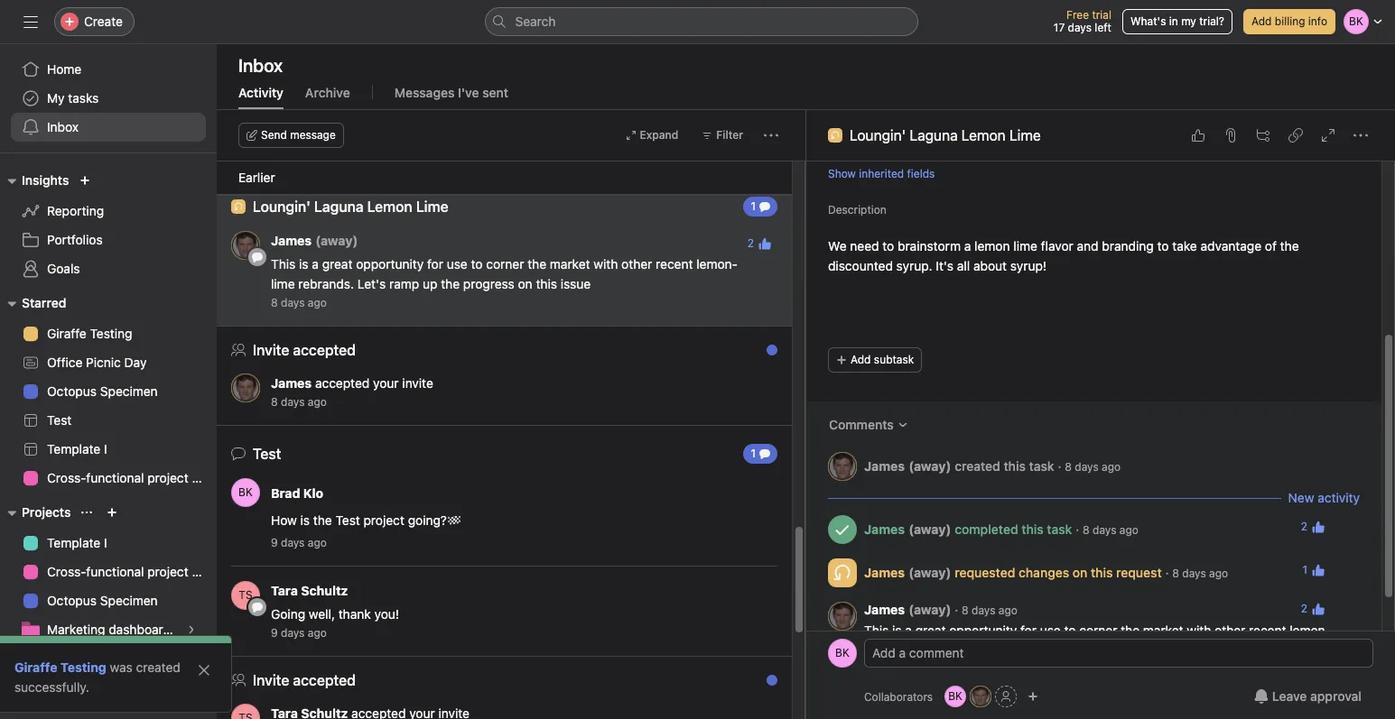 Task type: locate. For each thing, give the bounding box(es) containing it.
ago inside james (away) created this task · 8 days ago
[[1102, 460, 1121, 474]]

recent inside this is a great opportunity for use to corner the market with other recent lemon- lime rebrands. let's ramp up the progress on this issue
[[1249, 623, 1287, 639]]

branding
[[1102, 238, 1154, 254]]

octopus specimen link down picnic
[[11, 378, 206, 406]]

octopus specimen link up marketing dashboards
[[11, 587, 206, 616]]

invite accepted up the open user profile icon
[[253, 673, 356, 689]]

laguna inside dialog
[[910, 127, 958, 144]]

0 horizontal spatial add
[[851, 353, 871, 367]]

2 template i link from the top
[[11, 529, 206, 558]]

template i down test link
[[47, 442, 107, 457]]

syrup!
[[1011, 258, 1047, 274]]

testing inside the starred "element"
[[90, 326, 132, 341]]

2 octopus specimen link from the top
[[11, 587, 206, 616]]

1 vertical spatial cross-functional project plan
[[47, 565, 217, 580]]

a for great
[[312, 257, 319, 272]]

rebrands. down 'james (away) · 8 days ago'
[[892, 643, 948, 658]]

template i link down the new project or portfolio image
[[11, 529, 206, 558]]

plan inside the starred "element"
[[192, 471, 217, 486]]

lemon- inside this is a great opportunity for use to corner the market with other recent lemon- lime rebrands. let's ramp up the progress on this issue
[[1290, 623, 1332, 639]]

drisco's
[[246, 178, 287, 191]]

days inside james (away) this is a great opportunity for use to corner the market with other recent lemon- lime rebrands. let's ramp up the progress on this issue 8 days ago
[[281, 296, 305, 310]]

full screen image
[[1321, 128, 1336, 143]]

days inside tara schultz going well, thank you! 9 days ago
[[281, 627, 305, 640]]

on inside this is a great opportunity for use to corner the market with other recent lemon- lime rebrands. let's ramp up the progress on this issue
[[1112, 643, 1126, 658]]

0 vertical spatial octopus specimen link
[[11, 378, 206, 406]]

hide sidebar image
[[23, 14, 38, 29]]

billing
[[1275, 14, 1306, 28]]

this inside this is a great opportunity for use to corner the market with other recent lemon- lime rebrands. let's ramp up the progress on this issue
[[864, 623, 889, 639]]

1 octopus specimen from the top
[[47, 384, 158, 399]]

1 left leftcount image
[[751, 447, 756, 461]]

up down 'lemon lime'
[[423, 276, 438, 292]]

9 down going on the left bottom of the page
[[271, 627, 278, 640]]

ts
[[239, 589, 253, 602]]

testing
[[90, 326, 132, 341], [60, 660, 106, 676]]

a up all
[[964, 238, 971, 254]]

giraffe testing up 'office picnic day'
[[47, 326, 132, 341]]

plan inside projects element
[[192, 565, 217, 580]]

1 vertical spatial add
[[851, 353, 871, 367]]

1 horizontal spatial add
[[1252, 14, 1272, 28]]

specimen inside the starred "element"
[[100, 384, 158, 399]]

1 vertical spatial laguna
[[314, 199, 364, 215]]

cross-functional project plan link up marketing dashboards
[[11, 558, 217, 587]]

giraffe testing link up 'successfully.'
[[14, 660, 106, 676]]

0 vertical spatial octopus specimen
[[47, 384, 158, 399]]

template i for 2nd template i link
[[47, 536, 107, 551]]

create button
[[54, 7, 135, 36]]

1 vertical spatial on
[[1073, 565, 1088, 580]]

1 vertical spatial lemon-
[[1290, 623, 1332, 639]]

2 button
[[742, 231, 778, 257], [1296, 514, 1331, 540], [1296, 597, 1331, 622]]

template i down the show options, current sort, top image
[[47, 536, 107, 551]]

0 vertical spatial project
[[147, 471, 189, 486]]

octopus inside projects element
[[47, 593, 97, 609]]

was created successfully.
[[14, 660, 180, 696]]

1 horizontal spatial market
[[1143, 623, 1184, 639]]

1 i from the top
[[104, 442, 107, 457]]

rebrands. down loungin' laguna lemon lime
[[298, 276, 354, 292]]

giraffe testing link up picnic
[[11, 320, 206, 349]]

cross-functional project plan inside projects element
[[47, 565, 217, 580]]

corner down request
[[1080, 623, 1118, 639]]

0 vertical spatial giraffe
[[47, 326, 86, 341]]

1 vertical spatial template i link
[[11, 529, 206, 558]]

2 template from the top
[[47, 536, 101, 551]]

template inside projects element
[[47, 536, 101, 551]]

opportunity inside this is a great opportunity for use to corner the market with other recent lemon- lime rebrands. let's ramp up the progress on this issue
[[950, 623, 1017, 639]]

0 horizontal spatial for
[[427, 257, 443, 272]]

0 vertical spatial 1
[[751, 200, 756, 213]]

changes requested image
[[828, 128, 843, 143]]

1 horizontal spatial opportunity
[[950, 623, 1017, 639]]

plan for 2nd cross-functional project plan link from the bottom
[[192, 471, 217, 486]]

specimen for picnic
[[100, 384, 158, 399]]

invite
[[402, 376, 433, 391]]

plan for first cross-functional project plan link from the bottom of the page
[[192, 565, 217, 580]]

1 invite accepted from the top
[[253, 342, 356, 359]]

1 horizontal spatial use
[[1040, 623, 1061, 639]]

add left billing
[[1252, 14, 1272, 28]]

plan left brad on the left bottom of page
[[192, 471, 217, 486]]

add subtask button
[[828, 348, 923, 373]]

2 vertical spatial is
[[893, 623, 902, 639]]

is down loungin' laguna lemon lime
[[299, 257, 309, 272]]

1 functional from the top
[[86, 471, 144, 486]]

use inside james (away) this is a great opportunity for use to corner the market with other recent lemon- lime rebrands. let's ramp up the progress on this issue 8 days ago
[[447, 257, 468, 272]]

1 template i from the top
[[47, 442, 107, 457]]

in
[[1170, 14, 1179, 28]]

james
[[271, 233, 312, 248], [271, 376, 312, 391], [864, 458, 905, 474], [864, 522, 905, 537], [864, 565, 905, 580], [864, 602, 905, 618]]

octopus specimen down picnic
[[47, 384, 158, 399]]

created right was
[[136, 660, 180, 676]]

archive notification image
[[758, 447, 772, 462], [758, 678, 772, 693]]

9 down 'how'
[[271, 537, 278, 550]]

testing up office picnic day "link"
[[90, 326, 132, 341]]

is inside james (away) this is a great opportunity for use to corner the market with other recent lemon- lime rebrands. let's ramp up the progress on this issue 8 days ago
[[299, 257, 309, 272]]

ramp down 'james (away) · 8 days ago'
[[983, 643, 1013, 658]]

lemon
[[962, 127, 1006, 144]]

tara
[[271, 584, 298, 599]]

i inside projects element
[[104, 536, 107, 551]]

up
[[423, 276, 438, 292], [1016, 643, 1031, 658]]

subtask
[[874, 353, 914, 367]]

1 vertical spatial 9
[[271, 627, 278, 640]]

james (away) requested changes on this request · 8 days ago
[[864, 565, 1229, 580]]

0 horizontal spatial progress
[[463, 276, 515, 292]]

main content containing we need to brainstorm a lemon lime flavor and branding to take advantage of the discounted syrup. it's all about syrup!
[[807, 0, 1382, 684]]

more actions for this task image
[[1354, 128, 1368, 143]]

free
[[1067, 8, 1089, 22]]

for inside james (away) this is a great opportunity for use to corner the market with other recent lemon- lime rebrands. let's ramp up the progress on this issue 8 days ago
[[427, 257, 443, 272]]

2 cross- from the top
[[47, 565, 86, 580]]

opportunity down 'lemon lime'
[[356, 257, 424, 272]]

rebrands. inside james (away) this is a great opportunity for use to corner the market with other recent lemon- lime rebrands. let's ramp up the progress on this issue 8 days ago
[[298, 276, 354, 292]]

let's down loungin' laguna lemon lime
[[358, 276, 386, 292]]

1 horizontal spatial laguna
[[910, 127, 958, 144]]

0 vertical spatial other
[[622, 257, 652, 272]]

1 for test
[[751, 447, 756, 461]]

1 vertical spatial ramp
[[983, 643, 1013, 658]]

1 horizontal spatial loungin'
[[850, 127, 906, 144]]

send message
[[261, 128, 336, 142]]

a down loungin' laguna lemon lime
[[312, 257, 319, 272]]

8 inside james (away) created this task · 8 days ago
[[1065, 460, 1072, 474]]

plan
[[192, 471, 217, 486], [192, 565, 217, 580]]

laguna for lemon
[[910, 127, 958, 144]]

use down james (away) requested changes on this request · 8 days ago
[[1040, 623, 1061, 639]]

james link for completed
[[864, 522, 905, 537]]

let's down 'james (away) · 8 days ago'
[[951, 643, 979, 658]]

leftcount image
[[760, 449, 770, 460]]

opportunity inside james (away) this is a great opportunity for use to corner the market with other recent lemon- lime rebrands. let's ramp up the progress on this issue 8 days ago
[[356, 257, 424, 272]]

james (away) · 8 days ago
[[864, 602, 1018, 618]]

cross- inside projects element
[[47, 565, 86, 580]]

great down loungin' laguna lemon lime
[[322, 257, 353, 272]]

1 vertical spatial use
[[1040, 623, 1061, 639]]

1
[[751, 200, 756, 213], [751, 447, 756, 461], [1303, 563, 1308, 577]]

let's inside james (away) this is a great opportunity for use to corner the market with other recent lemon- lime rebrands. let's ramp up the progress on this issue 8 days ago
[[358, 276, 386, 292]]

2 vertical spatial lime
[[864, 643, 888, 658]]

for down changes on the right of the page
[[1021, 623, 1037, 639]]

lemon
[[975, 238, 1010, 254]]

1 vertical spatial is
[[300, 513, 310, 528]]

created inside was created successfully.
[[136, 660, 180, 676]]

0 horizontal spatial loungin'
[[253, 199, 311, 215]]

progress inside this is a great opportunity for use to corner the market with other recent lemon- lime rebrands. let's ramp up the progress on this issue
[[1057, 643, 1108, 658]]

1 vertical spatial a
[[312, 257, 319, 272]]

cross- up the projects on the bottom of page
[[47, 471, 86, 486]]

0 vertical spatial lemon-
[[697, 257, 738, 272]]

task for completed this task
[[1047, 522, 1073, 537]]

functional up marketing dashboards
[[86, 565, 144, 580]]

messages i've sent
[[395, 85, 509, 100]]

template i link up the new project or portfolio image
[[11, 435, 206, 464]]

opportunity down 'james (away) · 8 days ago'
[[950, 623, 1017, 639]]

other inside this is a great opportunity for use to corner the market with other recent lemon- lime rebrands. let's ramp up the progress on this issue
[[1215, 623, 1246, 639]]

advantage
[[1201, 238, 1262, 254]]

other
[[622, 257, 652, 272], [1215, 623, 1246, 639]]

add subtask
[[851, 353, 914, 367]]

james for ·
[[864, 602, 905, 618]]

invite accepted for 1st archive notification image from the bottom of the page
[[253, 673, 356, 689]]

for down 'lemon lime'
[[427, 257, 443, 272]]

add subtask image
[[1256, 128, 1271, 143]]

2 button down new activity
[[1296, 514, 1331, 540]]

2 specimen from the top
[[100, 593, 158, 609]]

0 vertical spatial lime
[[1014, 238, 1038, 254]]

1 octopus from the top
[[47, 384, 97, 399]]

1 vertical spatial giraffe testing
[[14, 660, 106, 676]]

0 horizontal spatial let's
[[358, 276, 386, 292]]

specimen up dashboards
[[100, 593, 158, 609]]

1 horizontal spatial with
[[1187, 623, 1212, 639]]

1 horizontal spatial ramp
[[983, 643, 1013, 658]]

issue
[[561, 276, 591, 292], [1154, 643, 1184, 658]]

james for your
[[271, 376, 312, 391]]

0 horizontal spatial bk
[[239, 486, 253, 500]]

task up james (away) requested changes on this request · 8 days ago
[[1047, 522, 1073, 537]]

i down test link
[[104, 442, 107, 457]]

0 vertical spatial testing
[[90, 326, 132, 341]]

2 plan from the top
[[192, 565, 217, 580]]

0 vertical spatial 2
[[748, 237, 754, 250]]

1 button
[[1297, 558, 1331, 583]]

0 vertical spatial rebrands.
[[298, 276, 354, 292]]

accepted
[[315, 376, 370, 391]]

ago
[[308, 296, 327, 310], [308, 396, 327, 409], [1102, 460, 1121, 474], [1120, 523, 1139, 537], [308, 537, 327, 550], [1210, 567, 1229, 580], [999, 604, 1018, 618], [308, 627, 327, 640]]

1 horizontal spatial great
[[916, 623, 946, 639]]

octopus down office
[[47, 384, 97, 399]]

james inside james (away) this is a great opportunity for use to corner the market with other recent lemon- lime rebrands. let's ramp up the progress on this issue 8 days ago
[[271, 233, 312, 248]]

octopus specimen up 'marketing dashboards' link
[[47, 593, 158, 609]]

1 vertical spatial recent
[[1249, 623, 1287, 639]]

the
[[1281, 238, 1299, 254], [528, 257, 547, 272], [441, 276, 460, 292], [313, 513, 332, 528], [1121, 623, 1140, 639], [1034, 643, 1053, 658]]

james accepted your invite 8 days ago
[[271, 376, 433, 409]]

is down 'james (away) · 8 days ago'
[[893, 623, 902, 639]]

1 vertical spatial up
[[1016, 643, 1031, 658]]

functional inside the starred "element"
[[86, 471, 144, 486]]

functional inside projects element
[[86, 565, 144, 580]]

2
[[748, 237, 754, 250], [1301, 520, 1308, 533], [1301, 602, 1308, 616]]

functional for first cross-functional project plan link from the bottom of the page
[[86, 565, 144, 580]]

corner inside james (away) this is a great opportunity for use to corner the market with other recent lemon- lime rebrands. let's ramp up the progress on this issue 8 days ago
[[486, 257, 524, 272]]

octopus for office
[[47, 384, 97, 399]]

0 vertical spatial laguna
[[910, 127, 958, 144]]

my
[[47, 90, 65, 106]]

inbox
[[238, 55, 283, 76], [47, 119, 79, 135]]

klo
[[303, 486, 324, 501]]

with inside james (away) this is a great opportunity for use to corner the market with other recent lemon- lime rebrands. let's ramp up the progress on this issue 8 days ago
[[594, 257, 618, 272]]

0 horizontal spatial use
[[447, 257, 468, 272]]

test
[[47, 413, 72, 428], [253, 446, 281, 462], [336, 513, 360, 528]]

bk button
[[231, 479, 260, 508], [828, 640, 857, 668], [945, 686, 967, 708]]

1 vertical spatial let's
[[951, 643, 979, 658]]

project
[[147, 471, 189, 486], [364, 513, 405, 528], [147, 565, 189, 580]]

1 vertical spatial created
[[136, 660, 180, 676]]

loungin' down drisco's drinks
[[253, 199, 311, 215]]

octopus specimen inside the starred "element"
[[47, 384, 158, 399]]

to right need
[[883, 238, 894, 254]]

ts button
[[231, 582, 260, 611]]

2 template i from the top
[[47, 536, 107, 551]]

cross-functional project plan for 2nd cross-functional project plan link from the bottom
[[47, 471, 217, 486]]

1 vertical spatial octopus specimen link
[[11, 587, 206, 616]]

rebrands. inside this is a great opportunity for use to corner the market with other recent lemon- lime rebrands. let's ramp up the progress on this issue
[[892, 643, 948, 658]]

ramp down 'lemon lime'
[[389, 276, 419, 292]]

giraffe up office
[[47, 326, 86, 341]]

with inside this is a great opportunity for use to corner the market with other recent lemon- lime rebrands. let's ramp up the progress on this issue
[[1187, 623, 1212, 639]]

2 button down '1' button
[[1296, 597, 1331, 622]]

a down 'james (away) · 8 days ago'
[[905, 623, 912, 639]]

flavors
[[488, 178, 522, 191]]

send
[[261, 128, 287, 142]]

1 horizontal spatial test
[[253, 446, 281, 462]]

2 octopus specimen from the top
[[47, 593, 158, 609]]

loungin' up show inherited fields
[[850, 127, 906, 144]]

giraffe testing inside the starred "element"
[[47, 326, 132, 341]]

2 9 from the top
[[271, 627, 278, 640]]

james inside james accepted your invite 8 days ago
[[271, 376, 312, 391]]

project inside the starred "element"
[[147, 471, 189, 486]]

discounted
[[828, 258, 893, 274]]

0 vertical spatial this
[[271, 257, 296, 272]]

task up "james (away) completed this task · 8 days ago"
[[1029, 458, 1055, 474]]

is for how
[[300, 513, 310, 528]]

1 horizontal spatial this
[[864, 623, 889, 639]]

this inside this is a great opportunity for use to corner the market with other recent lemon- lime rebrands. let's ramp up the progress on this issue
[[1130, 643, 1151, 658]]

specimen for functional
[[100, 593, 158, 609]]

syrup.
[[897, 258, 933, 274]]

2 invite accepted from the top
[[253, 673, 356, 689]]

is inside this is a great opportunity for use to corner the market with other recent lemon- lime rebrands. let's ramp up the progress on this issue
[[893, 623, 902, 639]]

0 vertical spatial issue
[[561, 276, 591, 292]]

0 vertical spatial on
[[518, 276, 533, 292]]

i down the new project or portfolio image
[[104, 536, 107, 551]]

to down james (away) requested changes on this request · 8 days ago
[[1065, 623, 1076, 639]]

0 horizontal spatial with
[[594, 257, 618, 272]]

1 vertical spatial template
[[47, 536, 101, 551]]

project for 2nd cross-functional project plan link from the bottom
[[147, 471, 189, 486]]

0 horizontal spatial corner
[[486, 257, 524, 272]]

project up see details, marketing dashboards icon
[[147, 565, 189, 580]]

a inside james (away) this is a great opportunity for use to corner the market with other recent lemon- lime rebrands. let's ramp up the progress on this issue 8 days ago
[[312, 257, 319, 272]]

template
[[47, 442, 101, 457], [47, 536, 101, 551]]

days inside "james (away) completed this task · 8 days ago"
[[1093, 523, 1117, 537]]

0 vertical spatial market
[[550, 257, 590, 272]]

brad
[[271, 486, 300, 501]]

1 vertical spatial giraffe testing link
[[14, 660, 106, 676]]

1 vertical spatial specimen
[[100, 593, 158, 609]]

invite accepted
[[253, 342, 356, 359], [253, 673, 356, 689]]

octopus specimen link for functional
[[11, 587, 206, 616]]

project left going?
[[364, 513, 405, 528]]

0 vertical spatial a
[[964, 238, 971, 254]]

2 horizontal spatial test
[[336, 513, 360, 528]]

0 horizontal spatial issue
[[561, 276, 591, 292]]

1 vertical spatial loungin'
[[253, 199, 311, 215]]

0 vertical spatial template i
[[47, 442, 107, 457]]

cross- for first cross-functional project plan link from the bottom of the page
[[47, 565, 86, 580]]

2 for ·
[[1301, 602, 1308, 616]]

with
[[594, 257, 618, 272], [1187, 623, 1212, 639]]

main content
[[807, 0, 1382, 684]]

test inside the starred "element"
[[47, 413, 72, 428]]

james link for ·
[[864, 602, 905, 618]]

and
[[1077, 238, 1099, 254]]

1 horizontal spatial lime
[[864, 643, 888, 658]]

market inside james (away) this is a great opportunity for use to corner the market with other recent lemon- lime rebrands. let's ramp up the progress on this issue 8 days ago
[[550, 257, 590, 272]]

octopus specimen link inside projects element
[[11, 587, 206, 616]]

2 for completed
[[1301, 520, 1308, 533]]

1 horizontal spatial bk button
[[828, 640, 857, 668]]

activity
[[1318, 490, 1360, 506]]

(away)
[[315, 233, 358, 248], [909, 458, 952, 474], [909, 522, 952, 537], [909, 565, 952, 580], [909, 602, 952, 618]]

octopus inside the starred "element"
[[47, 384, 97, 399]]

octopus for cross-
[[47, 593, 97, 609]]

cross- up "marketing" in the left of the page
[[47, 565, 86, 580]]

lime inside this is a great opportunity for use to corner the market with other recent lemon- lime rebrands. let's ramp up the progress on this issue
[[864, 643, 888, 658]]

0 vertical spatial bk button
[[231, 479, 260, 508]]

1 horizontal spatial bk
[[836, 647, 850, 660]]

2 octopus from the top
[[47, 593, 97, 609]]

octopus specimen inside projects element
[[47, 593, 158, 609]]

1 vertical spatial task
[[1047, 522, 1073, 537]]

template down the show options, current sort, top image
[[47, 536, 101, 551]]

template down test link
[[47, 442, 101, 457]]

1 for loungin' laguna lemon lime
[[751, 200, 756, 213]]

0 vertical spatial octopus
[[47, 384, 97, 399]]

insights
[[22, 173, 69, 188]]

cross-functional project plan link up the new project or portfolio image
[[11, 464, 217, 493]]

leave
[[1273, 689, 1307, 705]]

use down 'lemon lime'
[[447, 257, 468, 272]]

project down test link
[[147, 471, 189, 486]]

0 vertical spatial recent
[[656, 257, 693, 272]]

2 vertical spatial 2
[[1301, 602, 1308, 616]]

0 vertical spatial created
[[955, 458, 1001, 474]]

2 down '1' button
[[1301, 602, 1308, 616]]

2 left we
[[748, 237, 754, 250]]

1 octopus specimen link from the top
[[11, 378, 206, 406]]

collaborators
[[864, 691, 933, 704]]

0 horizontal spatial lemon-
[[697, 257, 738, 272]]

rebrands.
[[298, 276, 354, 292], [892, 643, 948, 658]]

2 horizontal spatial on
[[1112, 643, 1126, 658]]

template i for 1st template i link from the top
[[47, 442, 107, 457]]

this down drisco's drinks
[[271, 257, 296, 272]]

other inside james (away) this is a great opportunity for use to corner the market with other recent lemon- lime rebrands. let's ramp up the progress on this issue 8 days ago
[[622, 257, 652, 272]]

1 vertical spatial inbox
[[47, 119, 79, 135]]

🏁 image
[[447, 514, 462, 528]]

template i inside the starred "element"
[[47, 442, 107, 457]]

giraffe testing up 'successfully.'
[[14, 660, 106, 676]]

great down 'james (away) · 8 days ago'
[[916, 623, 946, 639]]

to inside james (away) this is a great opportunity for use to corner the market with other recent lemon- lime rebrands. let's ramp up the progress on this issue 8 days ago
[[471, 257, 483, 272]]

testing up invite
[[60, 660, 106, 676]]

expand button
[[617, 123, 687, 148]]

add left "subtask"
[[851, 353, 871, 367]]

octopus specimen link inside the starred "element"
[[11, 378, 206, 406]]

octopus specimen link for picnic
[[11, 378, 206, 406]]

laguna up fields
[[910, 127, 958, 144]]

1 cross-functional project plan from the top
[[47, 471, 217, 486]]

functional for 2nd cross-functional project plan link from the bottom
[[86, 471, 144, 486]]

your
[[373, 376, 399, 391]]

cross-functional project plan up the new project or portfolio image
[[47, 471, 217, 486]]

comments button
[[817, 409, 920, 442]]

1 horizontal spatial for
[[1021, 623, 1037, 639]]

0 vertical spatial let's
[[358, 276, 386, 292]]

2 i from the top
[[104, 536, 107, 551]]

my tasks
[[47, 90, 99, 106]]

2 down new
[[1301, 520, 1308, 533]]

1 horizontal spatial let's
[[951, 643, 979, 658]]

brainstorm california cola flavors
[[352, 178, 522, 191]]

1 horizontal spatial rebrands.
[[892, 643, 948, 658]]

task
[[1029, 458, 1055, 474], [1047, 522, 1073, 537]]

1 cross- from the top
[[47, 471, 86, 486]]

add
[[1252, 14, 1272, 28], [851, 353, 871, 367]]

1 plan from the top
[[192, 471, 217, 486]]

cross- inside the starred "element"
[[47, 471, 86, 486]]

1 vertical spatial template i
[[47, 536, 107, 551]]

0 vertical spatial invite accepted
[[253, 342, 356, 359]]

ago inside james accepted your invite 8 days ago
[[308, 396, 327, 409]]

this
[[536, 276, 557, 292], [1004, 458, 1026, 474], [1022, 522, 1044, 537], [1091, 565, 1113, 580], [1130, 643, 1151, 658]]

activity link
[[238, 85, 284, 109]]

ramp inside this is a great opportunity for use to corner the market with other recent lemon- lime rebrands. let's ramp up the progress on this issue
[[983, 643, 1013, 658]]

2 button for completed
[[1296, 514, 1331, 540]]

corner down flavors
[[486, 257, 524, 272]]

new project or portfolio image
[[107, 508, 118, 518]]

1 left leftcount icon
[[751, 200, 756, 213]]

1 vertical spatial rebrands.
[[892, 643, 948, 658]]

1 vertical spatial for
[[1021, 623, 1037, 639]]

cross-functional project plan up dashboards
[[47, 565, 217, 580]]

specimen down day
[[100, 384, 158, 399]]

search list box
[[485, 7, 918, 36]]

1 template from the top
[[47, 442, 101, 457]]

inbox up activity
[[238, 55, 283, 76]]

laguna down drinks
[[314, 199, 364, 215]]

invite
[[51, 688, 83, 704]]

0 horizontal spatial market
[[550, 257, 590, 272]]

giraffe up 'successfully.'
[[14, 660, 57, 676]]

2 vertical spatial a
[[905, 623, 912, 639]]

a inside we need to brainstorm a lemon lime flavor and branding to take advantage of the discounted syrup. it's all about syrup!
[[964, 238, 971, 254]]

0 vertical spatial cross-functional project plan link
[[11, 464, 217, 493]]

market
[[550, 257, 590, 272], [1143, 623, 1184, 639]]

specimen inside projects element
[[100, 593, 158, 609]]

2 functional from the top
[[86, 565, 144, 580]]

marketing dashboards
[[47, 622, 177, 638]]

2 cross-functional project plan from the top
[[47, 565, 217, 580]]

global element
[[0, 44, 217, 153]]

ago inside 'james (away) · 8 days ago'
[[999, 604, 1018, 618]]

inbox down my
[[47, 119, 79, 135]]

this down 'james (away) · 8 days ago'
[[864, 623, 889, 639]]

add inside loungin' laguna lemon lime dialog
[[851, 353, 871, 367]]

open user profile image
[[231, 705, 260, 720]]

1 vertical spatial functional
[[86, 565, 144, 580]]

1 vertical spatial opportunity
[[950, 623, 1017, 639]]

lime inside james (away) this is a great opportunity for use to corner the market with other recent lemon- lime rebrands. let's ramp up the progress on this issue 8 days ago
[[271, 276, 295, 292]]

plan up see details, marketing dashboards icon
[[192, 565, 217, 580]]

james link
[[271, 233, 312, 248], [271, 376, 312, 391], [864, 458, 905, 474], [864, 522, 905, 537], [864, 565, 905, 580], [864, 602, 905, 618]]

octopus up "marketing" in the left of the page
[[47, 593, 97, 609]]

1 horizontal spatial up
[[1016, 643, 1031, 658]]

task link
[[11, 645, 206, 674]]

giraffe testing link
[[11, 320, 206, 349], [14, 660, 106, 676]]

for inside this is a great opportunity for use to corner the market with other recent lemon- lime rebrands. let's ramp up the progress on this issue
[[1021, 623, 1037, 639]]

0 vertical spatial progress
[[463, 276, 515, 292]]

(away) inside james (away) this is a great opportunity for use to corner the market with other recent lemon- lime rebrands. let's ramp up the progress on this issue 8 days ago
[[315, 233, 358, 248]]

loungin' inside dialog
[[850, 127, 906, 144]]

1 horizontal spatial corner
[[1080, 623, 1118, 639]]

invite accepted up "accepted"
[[253, 342, 356, 359]]

we
[[828, 238, 847, 254]]

functional up the new project or portfolio image
[[86, 471, 144, 486]]

to down cola
[[471, 257, 483, 272]]

is right 'how'
[[300, 513, 310, 528]]

specimen
[[100, 384, 158, 399], [100, 593, 158, 609]]

up up add or remove collaborators image
[[1016, 643, 1031, 658]]

created up completed
[[955, 458, 1001, 474]]

california
[[411, 178, 459, 191]]

1 horizontal spatial recent
[[1249, 623, 1287, 639]]

task for created this task
[[1029, 458, 1055, 474]]

2 button down archive notifications icon
[[742, 231, 778, 257]]

1 down new
[[1303, 563, 1308, 577]]

1 vertical spatial cross-
[[47, 565, 86, 580]]

0 vertical spatial cross-
[[47, 471, 86, 486]]

leftcount image
[[760, 201, 770, 212]]

1 specimen from the top
[[100, 384, 158, 399]]



Task type: vqa. For each thing, say whether or not it's contained in the screenshot.
Expand
yes



Task type: describe. For each thing, give the bounding box(es) containing it.
1 inside '1' button
[[1303, 563, 1308, 577]]

a inside this is a great opportunity for use to corner the market with other recent lemon- lime rebrands. let's ramp up the progress on this issue
[[905, 623, 912, 639]]

this inside james (away) this is a great opportunity for use to corner the market with other recent lemon- lime rebrands. let's ramp up the progress on this issue 8 days ago
[[536, 276, 557, 292]]

messages i've sent link
[[395, 85, 509, 109]]

ramp inside james (away) this is a great opportunity for use to corner the market with other recent lemon- lime rebrands. let's ramp up the progress on this issue 8 days ago
[[389, 276, 419, 292]]

· down requested at bottom right
[[955, 602, 959, 618]]

show options, current sort, top image
[[82, 508, 93, 518]]

0 vertical spatial giraffe testing link
[[11, 320, 206, 349]]

the inside we need to brainstorm a lemon lime flavor and branding to take advantage of the discounted syrup. it's all about syrup!
[[1281, 238, 1299, 254]]

james (away) completed this task · 8 days ago
[[864, 522, 1139, 537]]

cross- for 2nd cross-functional project plan link from the bottom
[[47, 471, 86, 486]]

search button
[[485, 7, 918, 36]]

days inside james accepted your invite 8 days ago
[[281, 396, 305, 409]]

up inside this is a great opportunity for use to corner the market with other recent lemon- lime rebrands. let's ramp up the progress on this issue
[[1016, 643, 1031, 658]]

recent inside james (away) this is a great opportunity for use to corner the market with other recent lemon- lime rebrands. let's ramp up the progress on this issue 8 days ago
[[656, 257, 693, 272]]

1 vertical spatial bk button
[[828, 640, 857, 668]]

use inside this is a great opportunity for use to corner the market with other recent lemon- lime rebrands. let's ramp up the progress on this issue
[[1040, 623, 1061, 639]]

9 days ago
[[271, 537, 327, 550]]

market inside this is a great opportunity for use to corner the market with other recent lemon- lime rebrands. let's ramp up the progress on this issue
[[1143, 623, 1184, 639]]

going
[[271, 607, 305, 622]]

this inside james (away) this is a great opportunity for use to corner the market with other recent lemon- lime rebrands. let's ramp up the progress on this issue 8 days ago
[[271, 257, 296, 272]]

tara schultz going well, thank you! 9 days ago
[[271, 584, 399, 640]]

marketing
[[47, 622, 105, 638]]

· right request
[[1166, 565, 1169, 580]]

search
[[515, 14, 556, 29]]

2 cross-functional project plan link from the top
[[11, 558, 217, 587]]

james link for created
[[864, 458, 905, 474]]

james for requested
[[864, 565, 905, 580]]

goals
[[47, 261, 80, 276]]

cross-functional project plan for first cross-functional project plan link from the bottom of the page
[[47, 565, 217, 580]]

let's inside this is a great opportunity for use to corner the market with other recent lemon- lime rebrands. let's ramp up the progress on this issue
[[951, 643, 979, 658]]

laguna for lemon lime
[[314, 199, 364, 215]]

add or remove collaborators image
[[1028, 692, 1039, 703]]

how is the test project going?
[[271, 513, 447, 528]]

lime
[[1010, 127, 1041, 144]]

i inside the starred "element"
[[104, 442, 107, 457]]

close image
[[197, 664, 211, 678]]

show inherited fields button
[[828, 165, 935, 182]]

starred element
[[0, 287, 217, 497]]

archive notification image
[[758, 348, 772, 362]]

new activity
[[1289, 490, 1360, 506]]

2 button for ·
[[1296, 597, 1331, 622]]

tasks
[[68, 90, 99, 106]]

you!
[[375, 607, 399, 622]]

it's
[[936, 258, 954, 274]]

(away) for requested
[[909, 565, 952, 580]]

add for add subtask
[[851, 353, 871, 367]]

office
[[47, 355, 82, 370]]

new image
[[80, 175, 91, 186]]

inbox link
[[11, 113, 206, 142]]

archive link
[[305, 85, 350, 109]]

james for this
[[271, 233, 312, 248]]

leave approval
[[1273, 689, 1362, 705]]

james link for requested
[[864, 565, 905, 580]]

issue inside this is a great opportunity for use to corner the market with other recent lemon- lime rebrands. let's ramp up the progress on this issue
[[1154, 643, 1184, 658]]

lime inside we need to brainstorm a lemon lime flavor and branding to take advantage of the discounted syrup. it's all about syrup!
[[1014, 238, 1038, 254]]

james (away) created this task · 8 days ago
[[864, 458, 1121, 474]]

activity
[[238, 85, 284, 100]]

lemon- inside james (away) this is a great opportunity for use to corner the market with other recent lemon- lime rebrands. let's ramp up the progress on this issue 8 days ago
[[697, 257, 738, 272]]

portfolios
[[47, 232, 103, 247]]

1 cross-functional project plan link from the top
[[11, 464, 217, 493]]

office picnic day link
[[11, 349, 206, 378]]

8 inside james (away) requested changes on this request · 8 days ago
[[1173, 567, 1180, 580]]

1 vertical spatial bk
[[836, 647, 850, 660]]

1 vertical spatial project
[[364, 513, 405, 528]]

add to bookmarks image
[[729, 447, 743, 462]]

1 vertical spatial test
[[253, 446, 281, 462]]

0 vertical spatial bk
[[239, 486, 253, 500]]

lemon lime
[[367, 199, 449, 215]]

flavor
[[1041, 238, 1074, 254]]

9 inside tara schultz going well, thank you! 9 days ago
[[271, 627, 278, 640]]

we need to brainstorm a lemon lime flavor and branding to take advantage of the discounted syrup. it's all about syrup!
[[828, 238, 1303, 274]]

· up "james (away) completed this task · 8 days ago"
[[1058, 458, 1062, 474]]

loungin' laguna lemon lime dialog
[[807, 0, 1396, 720]]

to inside this is a great opportunity for use to corner the market with other recent lemon- lime rebrands. let's ramp up the progress on this issue
[[1065, 623, 1076, 639]]

attachments: add a file to this task, loungin' laguna lemon lime image
[[1224, 128, 1238, 143]]

days inside james (away) created this task · 8 days ago
[[1075, 460, 1099, 474]]

all
[[957, 258, 970, 274]]

james for completed
[[864, 522, 905, 537]]

add billing info
[[1252, 14, 1328, 28]]

what's in my trial?
[[1131, 14, 1225, 28]]

octopus specimen for picnic
[[47, 384, 158, 399]]

brainstorm
[[352, 178, 408, 191]]

about
[[974, 258, 1007, 274]]

what's in my trial? button
[[1123, 9, 1233, 34]]

office picnic day
[[47, 355, 147, 370]]

james link for your
[[271, 376, 312, 391]]

requested
[[955, 565, 1016, 580]]

1 template i link from the top
[[11, 435, 206, 464]]

on inside james (away) this is a great opportunity for use to corner the market with other recent lemon- lime rebrands. let's ramp up the progress on this issue 8 days ago
[[518, 276, 533, 292]]

loungin' for loungin' laguna lemon lime
[[850, 127, 906, 144]]

(away) for ·
[[909, 602, 952, 618]]

tara schultz link
[[271, 584, 348, 599]]

2 horizontal spatial bk
[[949, 690, 963, 704]]

0 likes. click to like this task image
[[1191, 128, 1206, 143]]

reporting link
[[11, 197, 206, 226]]

more actions image
[[764, 128, 779, 143]]

cola
[[462, 178, 485, 191]]

successfully.
[[14, 680, 89, 696]]

octopus specimen for functional
[[47, 593, 158, 609]]

add for add billing info
[[1252, 14, 1272, 28]]

2 vertical spatial bk button
[[945, 686, 967, 708]]

ago inside "james (away) completed this task · 8 days ago"
[[1120, 523, 1139, 537]]

is for this
[[893, 623, 902, 639]]

projects button
[[0, 502, 71, 524]]

main content inside loungin' laguna lemon lime dialog
[[807, 0, 1382, 684]]

send message button
[[238, 123, 344, 148]]

home link
[[11, 55, 206, 84]]

2 archive notification image from the top
[[758, 678, 772, 693]]

info
[[1309, 14, 1328, 28]]

brad klo
[[271, 486, 324, 501]]

great inside this is a great opportunity for use to corner the market with other recent lemon- lime rebrands. let's ramp up the progress on this issue
[[916, 623, 946, 639]]

1 vertical spatial giraffe
[[14, 660, 57, 676]]

8 inside james (away) this is a great opportunity for use to corner the market with other recent lemon- lime rebrands. let's ramp up the progress on this issue 8 days ago
[[271, 296, 278, 310]]

0 vertical spatial 2 button
[[742, 231, 778, 257]]

2 vertical spatial test
[[336, 513, 360, 528]]

days inside 'james (away) · 8 days ago'
[[972, 604, 996, 618]]

1 archive notification image from the top
[[758, 447, 772, 462]]

test link
[[11, 406, 206, 435]]

insights element
[[0, 164, 217, 287]]

loungin' laguna lemon lime
[[253, 199, 449, 215]]

inbox inside inbox link
[[47, 119, 79, 135]]

8 inside "james (away) completed this task · 8 days ago"
[[1083, 523, 1090, 537]]

brainstorm
[[898, 238, 961, 254]]

well,
[[309, 607, 335, 622]]

expand
[[640, 128, 679, 142]]

issue inside james (away) this is a great opportunity for use to corner the market with other recent lemon- lime rebrands. let's ramp up the progress on this issue 8 days ago
[[561, 276, 591, 292]]

(away) for this
[[315, 233, 358, 248]]

0 horizontal spatial bk button
[[231, 479, 260, 508]]

see details, marketing dashboards image
[[186, 625, 197, 636]]

corner inside this is a great opportunity for use to corner the market with other recent lemon- lime rebrands. let's ramp up the progress on this issue
[[1080, 623, 1118, 639]]

· up james (away) requested changes on this request · 8 days ago
[[1076, 522, 1080, 537]]

to left take
[[1158, 238, 1169, 254]]

trial?
[[1200, 14, 1225, 28]]

great inside james (away) this is a great opportunity for use to corner the market with other recent lemon- lime rebrands. let's ramp up the progress on this issue 8 days ago
[[322, 257, 353, 272]]

add billing info button
[[1244, 9, 1336, 34]]

1 vertical spatial testing
[[60, 660, 106, 676]]

task
[[47, 651, 74, 667]]

projects
[[22, 505, 71, 520]]

progress inside james (away) this is a great opportunity for use to corner the market with other recent lemon- lime rebrands. let's ramp up the progress on this issue 8 days ago
[[463, 276, 515, 292]]

ago inside james (away) requested changes on this request · 8 days ago
[[1210, 567, 1229, 580]]

what's
[[1131, 14, 1167, 28]]

8 inside 'james (away) · 8 days ago'
[[962, 604, 969, 618]]

1 horizontal spatial inbox
[[238, 55, 283, 76]]

days inside james (away) requested changes on this request · 8 days ago
[[1183, 567, 1207, 580]]

earlier
[[238, 170, 275, 185]]

schultz
[[301, 584, 348, 599]]

archive notifications image
[[758, 216, 772, 230]]

copy approval link image
[[1289, 128, 1303, 143]]

archive
[[305, 85, 350, 100]]

project for first cross-functional project plan link from the bottom of the page
[[147, 565, 189, 580]]

message
[[290, 128, 336, 142]]

changes
[[1019, 565, 1070, 580]]

ago inside james (away) this is a great opportunity for use to corner the market with other recent lemon- lime rebrands. let's ramp up the progress on this issue 8 days ago
[[308, 296, 327, 310]]

invite accepted for archive notification icon
[[253, 342, 356, 359]]

home
[[47, 61, 82, 77]]

days inside free trial 17 days left
[[1068, 21, 1092, 34]]

ago inside tara schultz going well, thank you! 9 days ago
[[308, 627, 327, 640]]

need
[[850, 238, 879, 254]]

1 horizontal spatial on
[[1073, 565, 1088, 580]]

left
[[1095, 21, 1112, 34]]

take
[[1173, 238, 1198, 254]]

thank
[[339, 607, 371, 622]]

loungin' for loungin' laguna lemon lime
[[253, 199, 311, 215]]

up inside james (away) this is a great opportunity for use to corner the market with other recent lemon- lime rebrands. let's ramp up the progress on this issue 8 days ago
[[423, 276, 438, 292]]

giraffe inside the starred "element"
[[47, 326, 86, 341]]

(away) for completed
[[909, 522, 952, 537]]

filter button
[[694, 123, 752, 148]]

created inside loungin' laguna lemon lime dialog
[[955, 458, 1001, 474]]

james for created
[[864, 458, 905, 474]]

projects element
[[0, 497, 217, 720]]

day
[[124, 355, 147, 370]]

1 9 from the top
[[271, 537, 278, 550]]

comments
[[829, 417, 894, 433]]

request
[[1117, 565, 1162, 580]]

8 inside james accepted your invite 8 days ago
[[271, 396, 278, 409]]

new
[[1289, 490, 1315, 506]]

starred
[[22, 295, 66, 311]]

show
[[828, 167, 856, 180]]

(away) for created
[[909, 458, 952, 474]]

going?
[[408, 513, 447, 528]]

loungin' laguna lemon lime
[[850, 127, 1041, 144]]

template inside the starred "element"
[[47, 442, 101, 457]]

a for lemon
[[964, 238, 971, 254]]



